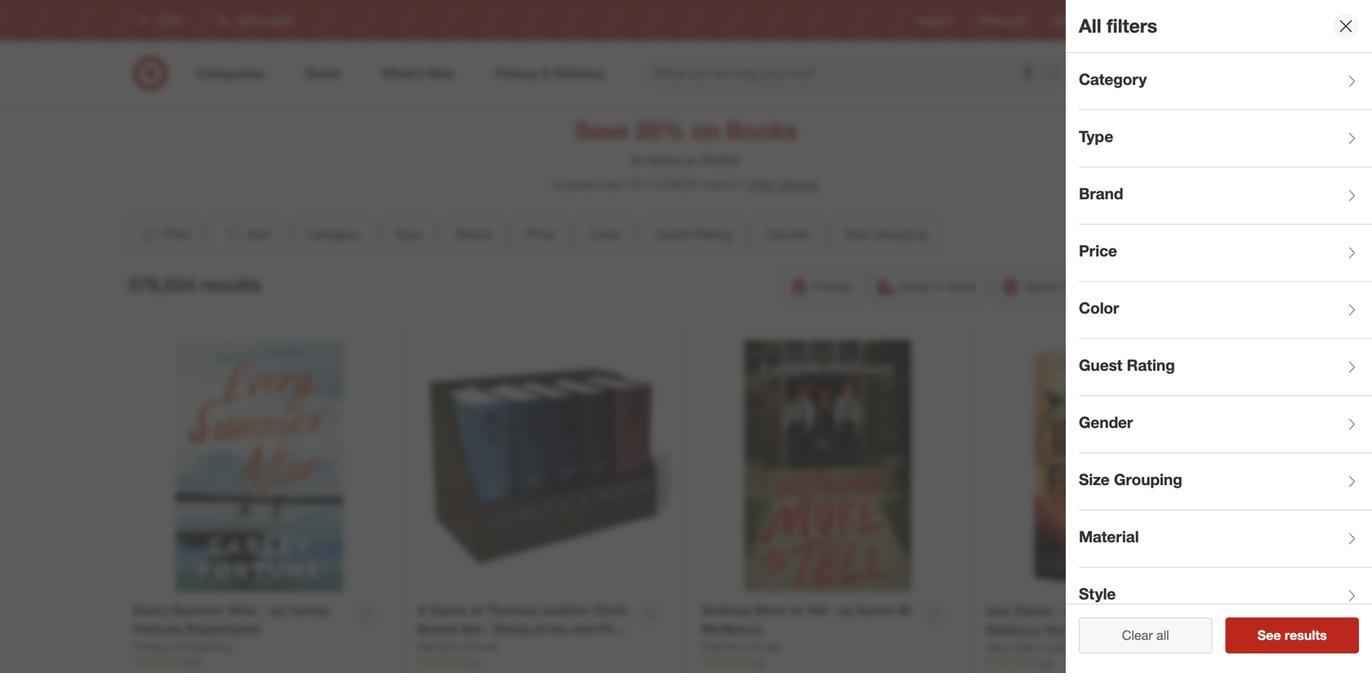 Task type: vqa. For each thing, say whether or not it's contained in the screenshot.
1st Gift from right
no



Task type: describe. For each thing, give the bounding box(es) containing it.
2 r from the left
[[499, 640, 508, 656]]

macmillan
[[987, 641, 1039, 655]]

iron flame - (empyrean) - by rebecca yarros (hardcover) image
[[987, 340, 1239, 593]]

shop
[[900, 279, 931, 295]]

1 r from the left
[[486, 640, 495, 656]]

summer
[[172, 603, 224, 619]]

all
[[1157, 628, 1170, 644]]

nothing more to tell - by karen m mcmanus
[[702, 603, 911, 637]]

martin
[[512, 640, 553, 656]]

1 vertical spatial gender button
[[1080, 396, 1373, 454]]

guest rating inside "all filters" dialog
[[1080, 356, 1176, 375]]

m
[[899, 603, 911, 619]]

1 horizontal spatial category button
[[1080, 53, 1373, 110]]

guest inside "all filters" dialog
[[1080, 356, 1123, 375]]

shop in store button
[[869, 269, 988, 305]]

sort
[[247, 226, 272, 242]]

registry
[[918, 14, 954, 27]]

flame
[[1015, 604, 1053, 620]]

save 20% on books in-store or online
[[575, 116, 798, 168]]

random for a game of thrones leather-cloth boxed set - (song of ice and fire) by  george r r martin (mixed media product)
[[418, 640, 461, 654]]

same
[[1025, 279, 1059, 295]]

0 horizontal spatial type button
[[381, 217, 436, 253]]

0 horizontal spatial of
[[471, 603, 483, 619]]

cloth
[[594, 603, 627, 619]]

0 horizontal spatial color button
[[576, 217, 636, 253]]

73
[[469, 656, 480, 668]]

nothing more to tell - by karen m mcmanus link
[[702, 602, 916, 639]]

a game of thrones leather-cloth boxed set - (song of ice and fire) by  george r r martin (mixed media product)
[[418, 603, 627, 673]]

every
[[134, 603, 168, 619]]

a game of thrones leather-cloth boxed set - (song of ice and fire) by  george r r martin (mixed media product) image
[[418, 340, 670, 592]]

nothing
[[702, 603, 751, 619]]

- inside nothing more to tell - by karen m mcmanus
[[831, 603, 836, 619]]

george
[[436, 640, 482, 656]]

see results button
[[1226, 618, 1360, 654]]

iron flame - (empyrean) - by rebecca yarros (hardcover) link
[[987, 602, 1201, 640]]

0 vertical spatial guest
[[656, 226, 691, 242]]

clear all
[[1123, 628, 1170, 644]]

category inside "all filters" dialog
[[1080, 70, 1148, 89]]

clear
[[1123, 628, 1154, 644]]

random house for -
[[418, 640, 498, 654]]

- up clear all
[[1140, 604, 1145, 620]]

offer
[[748, 176, 777, 192]]

146 link
[[987, 656, 1239, 670]]

store inside button
[[948, 279, 978, 295]]

macmillan publishers
[[987, 641, 1096, 655]]

search button
[[1040, 56, 1080, 95]]

1 vertical spatial type
[[395, 226, 422, 242]]

expires
[[554, 176, 597, 192]]

1 horizontal spatial of
[[534, 621, 546, 637]]

offer details
[[748, 176, 819, 192]]

random house link for -
[[418, 639, 498, 655]]

more
[[755, 603, 787, 619]]

results for see results
[[1286, 628, 1328, 644]]

16
[[628, 176, 643, 192]]

0 vertical spatial size grouping
[[845, 226, 928, 242]]

(hardcover)
[[1089, 622, 1161, 638]]

target circle link
[[1118, 13, 1173, 27]]

thrones
[[487, 603, 538, 619]]

house for -
[[465, 640, 498, 654]]

ad
[[1014, 14, 1027, 27]]

clear all button
[[1080, 618, 1213, 654]]

or
[[684, 152, 697, 168]]

material
[[1080, 528, 1140, 546]]

sort button
[[210, 217, 286, 253]]

- up yarros
[[1056, 604, 1062, 620]]

on
[[692, 116, 720, 145]]

filter
[[163, 226, 191, 242]]

379,534 results
[[127, 274, 261, 296]]

brand inside "all filters" dialog
[[1080, 184, 1124, 203]]

to
[[791, 603, 803, 619]]

expires dec 16
[[554, 176, 643, 192]]

379534 items
[[656, 176, 735, 192]]

size grouping inside "all filters" dialog
[[1080, 470, 1183, 489]]

0 vertical spatial size grouping button
[[832, 217, 942, 253]]

random house link for mcmanus
[[702, 639, 782, 655]]

rebecca
[[987, 622, 1042, 638]]

379534
[[656, 176, 699, 192]]

yarros
[[1045, 622, 1085, 638]]

0 vertical spatial guest rating
[[656, 226, 733, 242]]

redcard
[[1053, 14, 1092, 27]]

in
[[934, 279, 944, 295]]

0 horizontal spatial price
[[526, 226, 556, 242]]

200 link
[[134, 655, 385, 670]]

game
[[431, 603, 467, 619]]

0 vertical spatial grouping
[[874, 226, 928, 242]]

offer details button
[[735, 175, 819, 194]]

1 horizontal spatial brand button
[[1080, 168, 1373, 225]]

(song
[[494, 621, 530, 637]]

leather-
[[542, 603, 594, 619]]

day
[[1062, 279, 1085, 295]]

(empyrean)
[[1065, 604, 1136, 620]]

tell
[[807, 603, 827, 619]]

boxed
[[418, 621, 457, 637]]

0 vertical spatial gender button
[[753, 217, 825, 253]]

146
[[1037, 657, 1054, 669]]

by inside a game of thrones leather-cloth boxed set - (song of ice and fire) by  george r r martin (mixed media product)
[[418, 640, 433, 656]]

0 vertical spatial type button
[[1080, 110, 1373, 168]]

pickup button
[[782, 269, 863, 305]]

house for mcmanus
[[749, 640, 782, 654]]

target circle
[[1118, 14, 1173, 27]]

all filters dialog
[[1067, 0, 1373, 673]]

style button
[[1080, 568, 1373, 625]]

save
[[575, 116, 629, 145]]



Task type: locate. For each thing, give the bounding box(es) containing it.
iron flame - (empyrean) - by rebecca yarros (hardcover)
[[987, 604, 1163, 638]]

1 horizontal spatial rating
[[1128, 356, 1176, 375]]

1 random house from the left
[[418, 640, 498, 654]]

0 horizontal spatial category button
[[292, 217, 374, 253]]

material button
[[1080, 511, 1373, 568]]

1 vertical spatial type button
[[381, 217, 436, 253]]

dec
[[601, 176, 624, 192]]

by inside nothing more to tell - by karen m mcmanus
[[840, 603, 855, 619]]

house
[[465, 640, 498, 654], [749, 640, 782, 654]]

0 horizontal spatial size
[[845, 226, 870, 242]]

1 horizontal spatial gender
[[1080, 413, 1134, 432]]

1 horizontal spatial gender button
[[1080, 396, 1373, 454]]

- right set
[[485, 621, 491, 637]]

rating inside "all filters" dialog
[[1128, 356, 1176, 375]]

size up pickup
[[845, 226, 870, 242]]

1 horizontal spatial color button
[[1080, 282, 1373, 339]]

weekly ad link
[[980, 13, 1027, 27]]

1 horizontal spatial color
[[1080, 299, 1120, 318]]

- right after
[[262, 603, 268, 619]]

0 horizontal spatial brand button
[[443, 217, 506, 253]]

same day delivery
[[1025, 279, 1136, 295]]

random house link down mcmanus
[[702, 639, 782, 655]]

store right in in the right top of the page
[[948, 279, 978, 295]]

0 vertical spatial category
[[1080, 70, 1148, 89]]

guest down delivery
[[1080, 356, 1123, 375]]

random house down mcmanus
[[702, 640, 782, 654]]

price inside "all filters" dialog
[[1080, 242, 1118, 260]]

color inside "all filters" dialog
[[1080, 299, 1120, 318]]

(mixed
[[556, 640, 598, 656]]

1 vertical spatial size grouping
[[1080, 470, 1183, 489]]

1 horizontal spatial size
[[1080, 470, 1110, 489]]

category down all filters on the top of the page
[[1080, 70, 1148, 89]]

house up 10
[[749, 640, 782, 654]]

1 random from the left
[[418, 640, 461, 654]]

1 horizontal spatial r
[[499, 640, 508, 656]]

random house link down set
[[418, 639, 498, 655]]

0 vertical spatial brand
[[1080, 184, 1124, 203]]

0 horizontal spatial guest
[[656, 226, 691, 242]]

size up material in the bottom right of the page
[[1080, 470, 1110, 489]]

price
[[526, 226, 556, 242], [1080, 242, 1118, 260]]

target
[[1118, 14, 1145, 27]]

guest rating button
[[643, 217, 747, 253], [1080, 339, 1373, 396]]

gender button
[[753, 217, 825, 253], [1080, 396, 1373, 454]]

price up delivery
[[1080, 242, 1118, 260]]

- inside every summer after - by carley fortune (paperback)
[[262, 603, 268, 619]]

0 vertical spatial category button
[[1080, 53, 1373, 110]]

karen
[[858, 603, 896, 619]]

by left karen
[[840, 603, 855, 619]]

publishers
[[1042, 641, 1096, 655]]

1 horizontal spatial brand
[[1080, 184, 1124, 203]]

(paperback)
[[186, 621, 261, 637]]

of left ice
[[534, 621, 546, 637]]

random for nothing more to tell - by karen m mcmanus
[[702, 640, 746, 654]]

product)
[[460, 659, 513, 673]]

200
[[184, 656, 201, 668]]

1 vertical spatial category button
[[292, 217, 374, 253]]

1 horizontal spatial size grouping
[[1080, 470, 1183, 489]]

after
[[228, 603, 259, 619]]

type button
[[1080, 110, 1373, 168], [381, 217, 436, 253]]

0 horizontal spatial gender
[[767, 226, 811, 242]]

1 vertical spatial rating
[[1128, 356, 1176, 375]]

store inside save 20% on books in-store or online
[[649, 152, 681, 168]]

0 horizontal spatial category
[[306, 226, 360, 242]]

macmillan publishers link
[[987, 640, 1096, 656]]

1 horizontal spatial category
[[1080, 70, 1148, 89]]

1 horizontal spatial results
[[1286, 628, 1328, 644]]

1 horizontal spatial house
[[749, 640, 782, 654]]

0 horizontal spatial store
[[649, 152, 681, 168]]

1 horizontal spatial guest rating button
[[1080, 339, 1373, 396]]

brand button
[[1080, 168, 1373, 225], [443, 217, 506, 253]]

0 horizontal spatial r
[[486, 640, 495, 656]]

0 vertical spatial color
[[590, 226, 622, 242]]

publishing
[[178, 640, 231, 654]]

- inside a game of thrones leather-cloth boxed set - (song of ice and fire) by  george r r martin (mixed media product)
[[485, 621, 491, 637]]

category right sort
[[306, 226, 360, 242]]

1 house from the left
[[465, 640, 498, 654]]

every summer after - by carley fortune (paperback) link
[[134, 602, 347, 639]]

0 horizontal spatial price button
[[512, 217, 570, 253]]

price down 'expires'
[[526, 226, 556, 242]]

73 link
[[418, 655, 670, 670]]

random house link
[[418, 639, 498, 655], [702, 639, 782, 655]]

by
[[271, 603, 286, 619], [840, 603, 855, 619], [1149, 604, 1163, 620], [418, 640, 433, 656]]

mcmanus
[[702, 621, 763, 637]]

0 horizontal spatial type
[[395, 226, 422, 242]]

1 horizontal spatial size grouping button
[[1080, 454, 1373, 511]]

1 vertical spatial color button
[[1080, 282, 1373, 339]]

0 vertical spatial rating
[[695, 226, 733, 242]]

0 horizontal spatial gender button
[[753, 217, 825, 253]]

1 vertical spatial results
[[1286, 628, 1328, 644]]

house up 73
[[465, 640, 498, 654]]

1 horizontal spatial guest rating
[[1080, 356, 1176, 375]]

shipping button
[[1153, 269, 1245, 305]]

0 vertical spatial type
[[1080, 127, 1114, 146]]

1 vertical spatial size grouping button
[[1080, 454, 1373, 511]]

0 vertical spatial color button
[[576, 217, 636, 253]]

results inside button
[[1286, 628, 1328, 644]]

penguin publishing
[[134, 640, 231, 654]]

media
[[418, 659, 456, 673]]

1 horizontal spatial type
[[1080, 127, 1114, 146]]

see results
[[1258, 628, 1328, 644]]

see
[[1258, 628, 1282, 644]]

nothing more to tell - by karen m mcmanus image
[[702, 340, 954, 592]]

1 vertical spatial store
[[948, 279, 978, 295]]

0 horizontal spatial random house
[[418, 640, 498, 654]]

and
[[572, 621, 595, 637]]

2 random from the left
[[702, 640, 746, 654]]

0 horizontal spatial size grouping button
[[832, 217, 942, 253]]

size grouping up material in the bottom right of the page
[[1080, 470, 1183, 489]]

1 vertical spatial guest rating
[[1080, 356, 1176, 375]]

set
[[461, 621, 482, 637]]

0 horizontal spatial results
[[201, 274, 261, 296]]

weekly ad
[[980, 14, 1027, 27]]

grouping inside "all filters" dialog
[[1115, 470, 1183, 489]]

r down (song
[[499, 640, 508, 656]]

1 horizontal spatial guest
[[1080, 356, 1123, 375]]

size grouping
[[845, 226, 928, 242], [1080, 470, 1183, 489]]

filter button
[[127, 217, 204, 253]]

1 vertical spatial color
[[1080, 299, 1120, 318]]

by inside every summer after - by carley fortune (paperback)
[[271, 603, 286, 619]]

2 house from the left
[[749, 640, 782, 654]]

guest rating down 379534 items
[[656, 226, 733, 242]]

0 horizontal spatial brand
[[457, 226, 492, 242]]

0 vertical spatial results
[[201, 274, 261, 296]]

category button
[[1080, 53, 1373, 110], [292, 217, 374, 253]]

details
[[781, 176, 819, 192]]

gender inside "all filters" dialog
[[1080, 413, 1134, 432]]

random house for mcmanus
[[702, 640, 782, 654]]

0 horizontal spatial random house link
[[418, 639, 498, 655]]

0 horizontal spatial rating
[[695, 226, 733, 242]]

What can we help you find? suggestions appear below search field
[[645, 56, 1052, 92]]

1 vertical spatial of
[[534, 621, 546, 637]]

grouping up material in the bottom right of the page
[[1115, 470, 1183, 489]]

0 vertical spatial gender
[[767, 226, 811, 242]]

every summer after - by carley fortune (paperback)
[[134, 603, 329, 637]]

1 horizontal spatial type button
[[1080, 110, 1373, 168]]

1 horizontal spatial price
[[1080, 242, 1118, 260]]

iron
[[987, 604, 1011, 620]]

0 horizontal spatial color
[[590, 226, 622, 242]]

results
[[201, 274, 261, 296], [1286, 628, 1328, 644]]

size
[[845, 226, 870, 242], [1080, 470, 1110, 489]]

items
[[703, 176, 735, 192]]

r up product) at left
[[486, 640, 495, 656]]

type
[[1080, 127, 1114, 146], [395, 226, 422, 242]]

same day delivery button
[[995, 269, 1146, 305]]

20%
[[636, 116, 685, 145]]

0 horizontal spatial random
[[418, 640, 461, 654]]

penguin publishing link
[[134, 639, 231, 655]]

fortune
[[134, 621, 182, 637]]

category
[[1080, 70, 1148, 89], [306, 226, 360, 242]]

0 horizontal spatial house
[[465, 640, 498, 654]]

random house down set
[[418, 640, 498, 654]]

color button inside "all filters" dialog
[[1080, 282, 1373, 339]]

1 vertical spatial grouping
[[1115, 470, 1183, 489]]

ice
[[550, 621, 568, 637]]

color down dec
[[590, 226, 622, 242]]

results right see
[[1286, 628, 1328, 644]]

of up set
[[471, 603, 483, 619]]

- right tell
[[831, 603, 836, 619]]

style
[[1080, 585, 1117, 604]]

price button inside "all filters" dialog
[[1080, 225, 1373, 282]]

random down mcmanus
[[702, 640, 746, 654]]

1 vertical spatial size
[[1080, 470, 1110, 489]]

color
[[590, 226, 622, 242], [1080, 299, 1120, 318]]

1 horizontal spatial random house link
[[702, 639, 782, 655]]

0 horizontal spatial guest rating
[[656, 226, 733, 242]]

store left or
[[649, 152, 681, 168]]

by inside the iron flame - (empyrean) - by rebecca yarros (hardcover)
[[1149, 604, 1163, 620]]

10
[[753, 656, 764, 668]]

all filters
[[1080, 14, 1158, 37]]

of
[[471, 603, 483, 619], [534, 621, 546, 637]]

type inside "all filters" dialog
[[1080, 127, 1114, 146]]

1 vertical spatial category
[[306, 226, 360, 242]]

1 horizontal spatial random
[[702, 640, 746, 654]]

search
[[1040, 67, 1080, 83]]

fire)
[[599, 621, 626, 637]]

random house
[[418, 640, 498, 654], [702, 640, 782, 654]]

shop in store
[[900, 279, 978, 295]]

rating
[[695, 226, 733, 242], [1128, 356, 1176, 375]]

0 horizontal spatial grouping
[[874, 226, 928, 242]]

guest down 379534
[[656, 226, 691, 242]]

1 horizontal spatial store
[[948, 279, 978, 295]]

color button
[[576, 217, 636, 253], [1080, 282, 1373, 339]]

1 horizontal spatial random house
[[702, 640, 782, 654]]

2 random house link from the left
[[702, 639, 782, 655]]

results for 379,534 results
[[201, 274, 261, 296]]

a
[[418, 603, 427, 619]]

a game of thrones leather-cloth boxed set - (song of ice and fire) by  george r r martin (mixed media product) link
[[418, 602, 631, 673]]

grouping up shop
[[874, 226, 928, 242]]

0 vertical spatial store
[[649, 152, 681, 168]]

in-
[[632, 152, 649, 168]]

0 horizontal spatial size grouping
[[845, 226, 928, 242]]

1 random house link from the left
[[418, 639, 498, 655]]

1 horizontal spatial price button
[[1080, 225, 1373, 282]]

2 random house from the left
[[702, 640, 782, 654]]

by left carley
[[271, 603, 286, 619]]

0 vertical spatial size
[[845, 226, 870, 242]]

size grouping up shop
[[845, 226, 928, 242]]

all
[[1080, 14, 1102, 37]]

size inside "all filters" dialog
[[1080, 470, 1110, 489]]

guest rating down delivery
[[1080, 356, 1176, 375]]

weekly
[[980, 14, 1012, 27]]

1 vertical spatial guest rating button
[[1080, 339, 1373, 396]]

0 horizontal spatial guest rating button
[[643, 217, 747, 253]]

10 link
[[702, 655, 954, 670]]

results down sort button
[[201, 274, 261, 296]]

delivery
[[1089, 279, 1136, 295]]

1 vertical spatial gender
[[1080, 413, 1134, 432]]

color down delivery
[[1080, 299, 1120, 318]]

1 vertical spatial guest
[[1080, 356, 1123, 375]]

0 vertical spatial guest rating button
[[643, 217, 747, 253]]

1 horizontal spatial grouping
[[1115, 470, 1183, 489]]

random down boxed
[[418, 640, 461, 654]]

0 vertical spatial of
[[471, 603, 483, 619]]

by up all
[[1149, 604, 1163, 620]]

by up media
[[418, 640, 433, 656]]

every summer after - by carley fortune (paperback) image
[[134, 340, 385, 592]]

1 vertical spatial brand
[[457, 226, 492, 242]]

filters
[[1107, 14, 1158, 37]]



